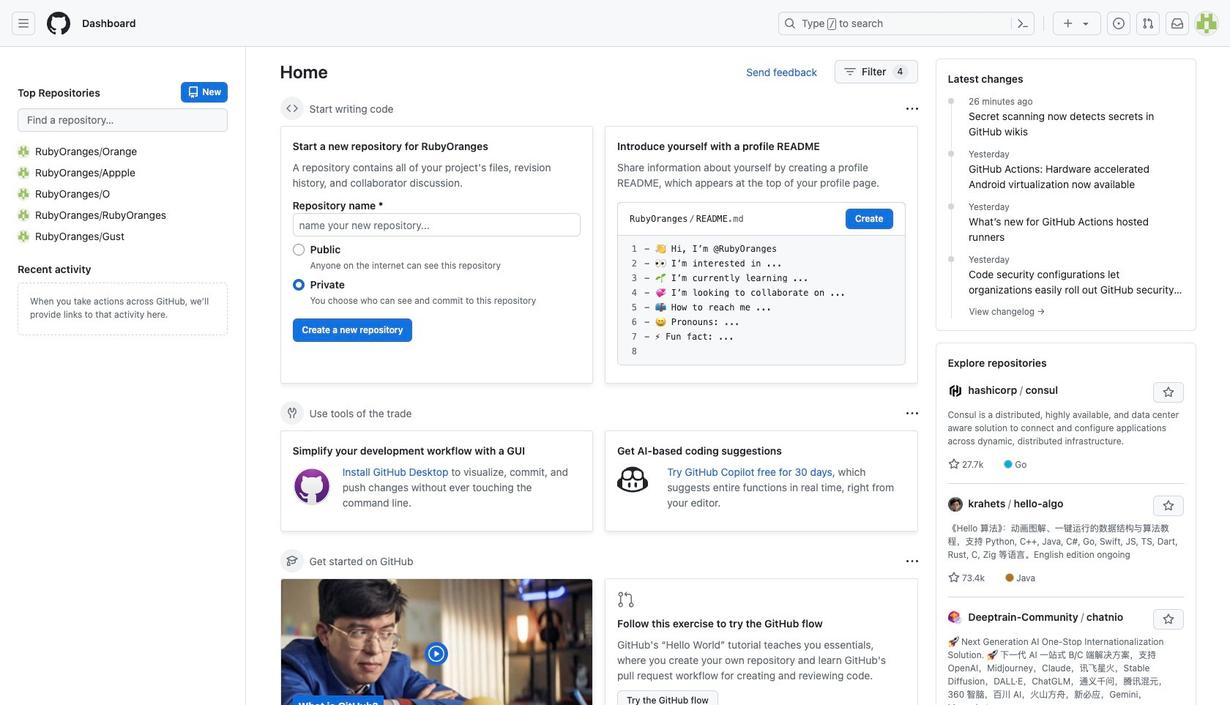 Task type: locate. For each thing, give the bounding box(es) containing it.
star this repository image for the @hashicorp profile image
[[1163, 387, 1175, 398]]

notifications image
[[1172, 18, 1184, 29]]

0 vertical spatial dot fill image
[[946, 95, 957, 107]]

Find a repository… text field
[[18, 108, 228, 132]]

appple image
[[18, 167, 29, 178]]

introduce yourself with a profile readme element
[[605, 126, 918, 384]]

0 vertical spatial why am i seeing this? image
[[906, 103, 918, 115]]

explore element
[[936, 59, 1196, 705]]

1 dot fill image from the top
[[946, 95, 957, 107]]

code image
[[286, 103, 298, 114]]

None submit
[[846, 209, 893, 229]]

1 vertical spatial why am i seeing this? image
[[906, 556, 918, 567]]

why am i seeing this? image
[[906, 103, 918, 115], [906, 556, 918, 567]]

what is github? image
[[281, 579, 593, 705]]

dot fill image
[[946, 95, 957, 107], [946, 148, 957, 160], [946, 201, 957, 212]]

simplify your development workflow with a gui element
[[280, 431, 593, 532]]

rubyoranges image
[[18, 209, 29, 221]]

0 vertical spatial star this repository image
[[1163, 387, 1175, 398]]

@deeptrain-community profile image
[[948, 611, 963, 626]]

orange image
[[18, 145, 29, 157]]

gust image
[[18, 230, 29, 242]]

what is github? element
[[280, 579, 593, 705]]

@hashicorp profile image
[[948, 384, 963, 399]]

2 vertical spatial dot fill image
[[946, 201, 957, 212]]

1 why am i seeing this? image from the top
[[906, 103, 918, 115]]

star this repository image
[[1163, 387, 1175, 398], [1163, 614, 1175, 626]]

None radio
[[293, 279, 304, 291]]

@krahets profile image
[[948, 498, 963, 512]]

git pull request image
[[1143, 18, 1154, 29]]

1 vertical spatial star this repository image
[[1163, 614, 1175, 626]]

star image
[[948, 459, 960, 470]]

why am i seeing this? image for the 'introduce yourself with a profile readme' element
[[906, 103, 918, 115]]

3 dot fill image from the top
[[946, 201, 957, 212]]

1 star this repository image from the top
[[1163, 387, 1175, 398]]

plus image
[[1063, 18, 1075, 29]]

git pull request image
[[617, 591, 635, 609]]

2 why am i seeing this? image from the top
[[906, 556, 918, 567]]

2 star this repository image from the top
[[1163, 614, 1175, 626]]

star image
[[948, 572, 960, 584]]

command palette image
[[1017, 18, 1029, 29]]

issue opened image
[[1113, 18, 1125, 29]]

1 vertical spatial dot fill image
[[946, 148, 957, 160]]

start a new repository element
[[280, 126, 593, 384]]

get ai-based coding suggestions element
[[605, 431, 918, 532]]

none radio inside start a new repository element
[[293, 244, 304, 256]]

why am i seeing this? image for try the github flow "element"
[[906, 556, 918, 567]]

None radio
[[293, 244, 304, 256]]

explore repositories navigation
[[936, 343, 1196, 705]]



Task type: vqa. For each thing, say whether or not it's contained in the screenshot.
3rd Why am I seeing this? icon from the bottom of the page
yes



Task type: describe. For each thing, give the bounding box(es) containing it.
mortar board image
[[286, 555, 298, 567]]

o image
[[18, 188, 29, 200]]

github desktop image
[[293, 467, 331, 506]]

none submit inside the 'introduce yourself with a profile readme' element
[[846, 209, 893, 229]]

star this repository image
[[1163, 500, 1175, 512]]

none radio inside start a new repository element
[[293, 279, 304, 291]]

triangle down image
[[1080, 18, 1092, 29]]

try the github flow element
[[605, 579, 918, 705]]

dot fill image
[[946, 253, 957, 265]]

name your new repository... text field
[[293, 213, 581, 237]]

Top Repositories search field
[[18, 108, 228, 132]]

play image
[[428, 645, 446, 663]]

filter image
[[845, 66, 856, 78]]

homepage image
[[47, 12, 70, 35]]

why am i seeing this? image
[[906, 408, 918, 419]]

2 dot fill image from the top
[[946, 148, 957, 160]]

tools image
[[286, 407, 298, 419]]

star this repository image for @deeptrain-community profile icon
[[1163, 614, 1175, 626]]



